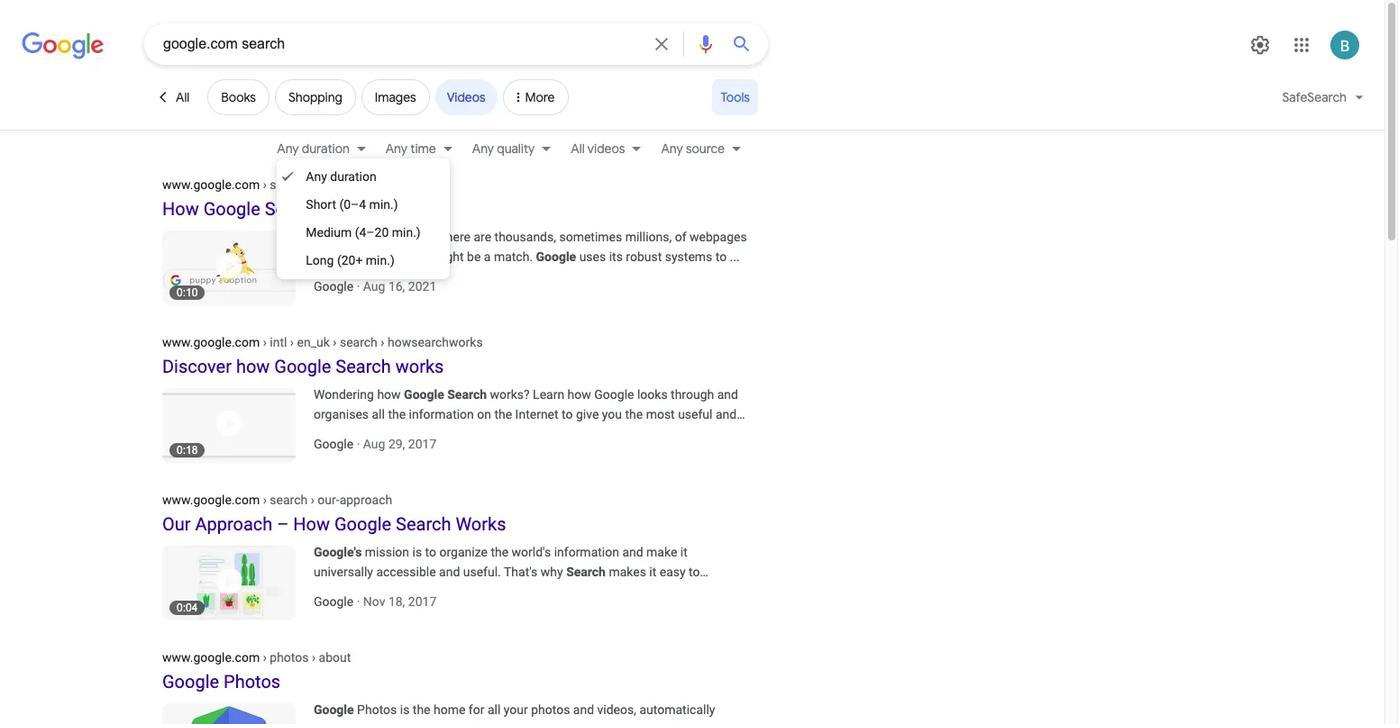 Task type: vqa. For each thing, say whether or not it's contained in the screenshot.
the middle MIN.)
yes



Task type: describe. For each thing, give the bounding box(es) containing it.
give
[[576, 408, 599, 422]]

any inside radio item
[[306, 170, 327, 184]]

are
[[474, 230, 491, 244]]

› left how-
[[311, 178, 315, 192]]

make
[[647, 545, 677, 560]]

how for discover
[[236, 356, 270, 378]]

google photos
[[162, 672, 281, 693]]

more button
[[503, 79, 568, 123]]

safesearch button
[[1272, 79, 1375, 123]]

uses
[[579, 250, 606, 264]]

search down www.google.com › search › how-search-works
[[265, 198, 320, 220]]

the inside photos is the home for all your photos and videos, automatically organized and easy to share.
[[413, 703, 431, 718]]

search up on in the left of the page
[[447, 388, 487, 402]]

images link
[[361, 79, 430, 115]]

discover
[[162, 356, 232, 378]]

google up organized
[[314, 703, 354, 718]]

search by voice image
[[695, 33, 717, 55]]

the right on in the left of the page
[[495, 408, 512, 422]]

www.google.com for our
[[162, 493, 260, 508]]

more
[[525, 89, 555, 105]]

1 vertical spatial works
[[456, 514, 506, 536]]

0 horizontal spatial photos
[[224, 672, 281, 693]]

range ...
[[410, 585, 455, 600]]

or
[[314, 250, 325, 264]]

organises
[[314, 408, 369, 422]]

that
[[407, 250, 429, 264]]

organize
[[440, 545, 488, 560]]

www.google.com › search › how-search-works
[[162, 178, 420, 192]]

google · aug 16, 2021
[[314, 280, 437, 294]]

1 vertical spatial works
[[396, 356, 444, 378]]

videos link
[[435, 79, 497, 115]]

› search › our-approach text field
[[260, 493, 392, 508]]

automatically
[[640, 703, 715, 718]]

to inside makes it easy to discover a broad range ...
[[689, 565, 700, 580]]

makes it easy to discover a broad range ...
[[314, 565, 700, 600]]

thousands,
[[495, 230, 556, 244]]

organized
[[314, 723, 369, 725]]

how google search works
[[162, 198, 375, 220]]

information inside mission is to organize the world's information and make it universally accessible and useful. that's why
[[554, 545, 619, 560]]

it inside mission is to organize the world's information and make it universally accessible and useful. that's why
[[681, 545, 688, 560]]

that's
[[504, 565, 538, 580]]

more filters element
[[525, 89, 555, 105]]

0 vertical spatial how
[[162, 198, 199, 220]]

a inside , there are thousands, sometimes millions, of webpages or other content that might be a match.
[[484, 250, 491, 264]]

none text field › search › our-approach
[[162, 492, 392, 508]]

wondering
[[314, 388, 374, 402]]

any source button
[[650, 139, 750, 159]]

1 horizontal spatial how
[[293, 514, 330, 536]]

all inside photos is the home for all your photos and videos, automatically organized and easy to share.
[[488, 703, 501, 718]]

0:10 link
[[162, 227, 314, 306]]

www.google.com for google
[[162, 651, 260, 665]]

and right through at the bottom of page
[[717, 388, 738, 402]]

–
[[277, 514, 289, 536]]

www.google.com for discover
[[162, 335, 260, 350]]

nov
[[363, 595, 385, 610]]

robust
[[626, 250, 662, 264]]

none text field the › photos › about
[[162, 650, 351, 665]]

navigation containing any duration
[[0, 136, 1385, 165]]

content
[[361, 250, 403, 264]]

through
[[671, 388, 714, 402]]

quality
[[497, 141, 535, 157]]

photos inside photos is the home for all your photos and videos, automatically organized and easy to share.
[[357, 703, 397, 718]]

discover
[[314, 585, 361, 600]]

search up that
[[398, 230, 436, 244]]

clear image
[[651, 24, 673, 64]]

mission
[[365, 545, 409, 560]]

videos
[[447, 89, 486, 105]]

any for any source popup button
[[661, 141, 683, 157]]

match.
[[494, 250, 533, 264]]

google down universally
[[314, 595, 354, 610]]

discover how google search works
[[162, 356, 444, 378]]

looks
[[637, 388, 668, 402]]

safesearch
[[1283, 89, 1347, 105]]

2021
[[408, 280, 437, 294]]

any time
[[386, 141, 436, 157]]

all link
[[144, 79, 202, 115]]

and down 'organize' on the left
[[439, 565, 460, 580]]

intl
[[270, 335, 287, 350]]

› up "approach"
[[263, 493, 267, 508]]

short (0–4 min.) link
[[277, 191, 450, 219]]

, there are thousands, sometimes millions, of webpages or other content that might be a match.
[[314, 230, 747, 264]]

all for all videos
[[571, 141, 585, 157]]

it inside makes it easy to discover a broad range ...
[[649, 565, 657, 580]]

books link
[[208, 79, 270, 115]]

mission is to organize the world's information and make it universally accessible and useful. that's why
[[314, 545, 688, 580]]

search up how google search works in the top left of the page
[[270, 178, 308, 192]]

to inside mission is to organize the world's information and make it universally accessible and useful. that's why
[[425, 545, 436, 560]]

medium
[[306, 225, 352, 240]]

tools
[[721, 89, 750, 105]]

any source
[[661, 141, 725, 157]]

search up –
[[270, 493, 308, 508]]

every
[[314, 230, 344, 244]]

any duration inside "any duration" radio item
[[306, 170, 377, 184]]

sometimes
[[559, 230, 622, 244]]

its
[[609, 250, 623, 264]]

short (0–4 min.)
[[306, 197, 398, 212]]

www.google.com › intl › en_uk › search › howsearchworks
[[162, 335, 483, 350]]

internet
[[515, 408, 559, 422]]

google down organises
[[314, 437, 354, 452]]

most
[[646, 408, 675, 422]]

source
[[686, 141, 725, 157]]

shopping link
[[275, 79, 356, 115]]

home
[[434, 703, 466, 718]]

2017 for google
[[408, 595, 437, 610]]

aug for search
[[363, 437, 385, 452]]

videos
[[588, 141, 625, 157]]

about
[[319, 651, 351, 665]]

any for any time dropdown button
[[386, 141, 408, 157]]

millions,
[[625, 230, 672, 244]]

all for all
[[176, 89, 190, 105]]

google left "uses"
[[536, 250, 576, 264]]

www.google.com for how
[[162, 178, 260, 192]]

all videos
[[571, 141, 625, 157]]

› left about
[[312, 651, 316, 665]]

easy inside makes it easy to discover a broad range ...
[[660, 565, 686, 580]]



Task type: locate. For each thing, give the bounding box(es) containing it.
0 horizontal spatial all
[[372, 408, 385, 422]]

world's
[[512, 545, 551, 560]]

long (20+ min.) link
[[277, 247, 450, 275]]

2 · from the top
[[357, 437, 360, 452]]

(0–4
[[339, 197, 366, 212]]

any quality
[[472, 141, 535, 157]]

and up the makes at the left of the page
[[622, 545, 643, 560]]

29,
[[388, 437, 405, 452]]

easy inside photos is the home for all your photos and videos, automatically organized and easy to share.
[[396, 723, 422, 725]]

1 vertical spatial easy
[[396, 723, 422, 725]]

1 vertical spatial a
[[364, 585, 371, 600]]

a left broad on the left of the page
[[364, 585, 371, 600]]

the inside mission is to organize the world's information and make it universally accessible and useful. that's why
[[491, 545, 509, 560]]

1 vertical spatial it
[[649, 565, 657, 580]]

is inside mission is to organize the world's information and make it universally accessible and useful. that's why
[[413, 545, 422, 560]]

works down "howsearchworks"
[[396, 356, 444, 378]]

1 2017 from the top
[[408, 437, 437, 452]]

might
[[432, 250, 464, 264]]

1 aug from the top
[[363, 280, 385, 294]]

www.google.com inside text field
[[162, 335, 260, 350]]

all left books link
[[176, 89, 190, 105]]

webpages
[[690, 230, 747, 244]]

and left videos,
[[573, 703, 594, 718]]

to inside photos is the home for all your photos and videos, automatically organized and easy to share.
[[425, 723, 437, 725]]

to ...
[[716, 250, 740, 264]]

1 horizontal spatial all
[[571, 141, 585, 157]]

1 · from the top
[[357, 280, 360, 294]]

1 vertical spatial is
[[400, 703, 410, 718]]

0 vertical spatial time
[[410, 141, 436, 157]]

any inside dropdown button
[[386, 141, 408, 157]]

approach
[[195, 514, 273, 536]]

it right make at the left bottom of page
[[681, 545, 688, 560]]

1 vertical spatial you
[[602, 408, 622, 422]]

all down wondering how google search
[[372, 408, 385, 422]]

to right the makes at the left of the page
[[689, 565, 700, 580]]

long (20+ min.)
[[306, 253, 395, 268]]

information left on in the left of the page
[[409, 408, 474, 422]]

1 vertical spatial information
[[554, 545, 619, 560]]

› up how google search works in the top left of the page
[[263, 178, 267, 192]]

0 horizontal spatial works
[[325, 198, 375, 220]]

1 vertical spatial 2017
[[408, 595, 437, 610]]

you right give at left
[[602, 408, 622, 422]]

a inside makes it easy to discover a broad range ...
[[364, 585, 371, 600]]

a
[[484, 250, 491, 264], [364, 585, 371, 600]]

information inside works? learn how google looks through and organises all the information on the internet to give you the most useful and relevant ...
[[409, 408, 474, 422]]

0 vertical spatial 2017
[[408, 437, 437, 452]]

0 vertical spatial aug
[[363, 280, 385, 294]]

2 www.google.com from the top
[[162, 335, 260, 350]]

None text field
[[162, 335, 483, 350]]

how
[[236, 356, 270, 378], [377, 388, 401, 402], [568, 388, 591, 402]]

information
[[409, 408, 474, 422], [554, 545, 619, 560]]

aug for works
[[363, 280, 385, 294]]

is up the accessible
[[413, 545, 422, 560]]

any quality button
[[461, 139, 560, 159]]

0 vertical spatial any duration
[[277, 141, 350, 157]]

www.google.com › search › our-approach
[[162, 493, 392, 508]]

www.google.com inside › search › our-approach text box
[[162, 493, 260, 508]]

be
[[467, 250, 481, 264]]

there
[[442, 230, 471, 244]]

and
[[717, 388, 738, 402], [716, 408, 737, 422], [622, 545, 643, 560], [439, 565, 460, 580], [573, 703, 594, 718], [372, 723, 393, 725]]

1 none text field from the top
[[162, 177, 420, 192]]

your
[[504, 703, 528, 718]]

any
[[277, 141, 299, 157], [386, 141, 408, 157], [472, 141, 494, 157], [661, 141, 683, 157], [306, 170, 327, 184]]

google
[[203, 198, 260, 220], [536, 250, 576, 264], [314, 280, 354, 294], [274, 356, 331, 378], [404, 388, 444, 402], [594, 388, 634, 402], [314, 437, 354, 452], [334, 514, 391, 536], [314, 595, 354, 610], [162, 672, 219, 693], [314, 703, 354, 718]]

google down www.google.com › photos › about
[[162, 672, 219, 693]]

0 vertical spatial duration
[[302, 141, 350, 157]]

how right wondering
[[377, 388, 401, 402]]

0 vertical spatial you
[[375, 230, 395, 244]]

you up the content
[[375, 230, 395, 244]]

0 vertical spatial photos
[[224, 672, 281, 693]]

google image
[[22, 32, 105, 60]]

how inside works? learn how google looks through and organises all the information on the internet to give you the most useful and relevant ...
[[568, 388, 591, 402]]

photos right the your
[[531, 703, 570, 718]]

2017 for works
[[408, 437, 437, 452]]

works?
[[490, 388, 530, 402]]

duration inside popup button
[[302, 141, 350, 157]]

any up short
[[306, 170, 327, 184]]

0 horizontal spatial it
[[649, 565, 657, 580]]

google up give at left
[[594, 388, 634, 402]]

learn
[[533, 388, 565, 402]]

1 vertical spatial duration
[[330, 170, 377, 184]]

0 vertical spatial works
[[386, 178, 420, 192]]

0 vertical spatial none text field
[[162, 177, 420, 192]]

medium (4–20 min.)
[[306, 225, 421, 240]]

None text field
[[162, 177, 420, 192], [162, 492, 392, 508], [162, 650, 351, 665]]

the left most
[[625, 408, 643, 422]]

videos,
[[597, 703, 637, 718]]

how down intl
[[236, 356, 270, 378]]

0 horizontal spatial information
[[409, 408, 474, 422]]

to
[[562, 408, 573, 422], [425, 545, 436, 560], [689, 565, 700, 580], [425, 723, 437, 725]]

2 vertical spatial min.)
[[366, 253, 395, 268]]

2 aug from the top
[[363, 437, 385, 452]]

(4–20
[[355, 225, 389, 240]]

· left nov on the bottom of the page
[[357, 595, 360, 610]]

0 vertical spatial information
[[409, 408, 474, 422]]

google up 0:10 link
[[203, 198, 260, 220]]

1 vertical spatial photos
[[357, 703, 397, 718]]

any up › search › how-search-works text box
[[277, 141, 299, 157]]

4 www.google.com from the top
[[162, 651, 260, 665]]

google down "howsearchworks"
[[404, 388, 444, 402]]

wondering how google search
[[314, 388, 487, 402]]

www.google.com › photos › about
[[162, 651, 351, 665]]

all inside works? learn how google looks through and organises all the information on the internet to give you the most useful and relevant ...
[[372, 408, 385, 422]]

time up long (20+ min.) link
[[347, 230, 372, 244]]

www.google.com inside › search › how-search-works text box
[[162, 178, 260, 192]]

how-
[[318, 178, 345, 192]]

and right useful
[[716, 408, 737, 422]]

any duration up how-
[[277, 141, 350, 157]]

to left give at left
[[562, 408, 573, 422]]

1 horizontal spatial easy
[[660, 565, 686, 580]]

1 vertical spatial photos
[[531, 703, 570, 718]]

0 vertical spatial all
[[176, 89, 190, 105]]

to down home
[[425, 723, 437, 725]]

› intl › en_uk › search › howsearchworks text field
[[260, 335, 483, 350]]

· for works
[[357, 437, 360, 452]]

photos inside text box
[[270, 651, 309, 665]]

www.google.com up google photos
[[162, 651, 260, 665]]

duration inside radio item
[[330, 170, 377, 184]]

it
[[681, 545, 688, 560], [649, 565, 657, 580]]

our-
[[318, 493, 340, 508]]

0 vertical spatial all
[[372, 408, 385, 422]]

photos left about
[[270, 651, 309, 665]]

› right en_uk
[[333, 335, 337, 350]]

2 vertical spatial ·
[[357, 595, 360, 610]]

any duration radio item
[[277, 163, 450, 191]]

duration up how-
[[302, 141, 350, 157]]

aug left the 29,
[[363, 437, 385, 452]]

google inside works? learn how google looks through and organises all the information on the internet to give you the most useful and relevant ...
[[594, 388, 634, 402]]

share.
[[440, 723, 474, 725]]

all videos button
[[560, 139, 650, 159]]

1 horizontal spatial it
[[681, 545, 688, 560]]

time down the images
[[410, 141, 436, 157]]

1 vertical spatial all
[[571, 141, 585, 157]]

1 horizontal spatial photos
[[531, 703, 570, 718]]

None search field
[[0, 23, 768, 65]]

0 vertical spatial works
[[325, 198, 375, 220]]

0 horizontal spatial all
[[176, 89, 190, 105]]

min.) for long (20+ min.)
[[366, 253, 395, 268]]

1 vertical spatial any duration
[[306, 170, 377, 184]]

shopping
[[288, 89, 342, 105]]

to up the accessible
[[425, 545, 436, 560]]

› up google photos
[[263, 651, 267, 665]]

photos up organized
[[357, 703, 397, 718]]

aug left 16,
[[363, 280, 385, 294]]

min.)
[[369, 197, 398, 212], [392, 225, 421, 240], [366, 253, 395, 268]]

search up mission
[[396, 514, 451, 536]]

search right en_uk
[[340, 335, 378, 350]]

none text field containing www.google.com
[[162, 335, 483, 350]]

0 vertical spatial ·
[[357, 280, 360, 294]]

medium (4–20 min.) link
[[277, 219, 450, 247]]

any duration button
[[277, 139, 375, 159]]

duration up (0–4
[[330, 170, 377, 184]]

› right intl
[[290, 335, 294, 350]]

tools button
[[713, 79, 758, 115]]

1 vertical spatial ·
[[357, 437, 360, 452]]

universally
[[314, 565, 373, 580]]

time inside any time dropdown button
[[410, 141, 436, 157]]

0 horizontal spatial how
[[236, 356, 270, 378]]

any up "any duration" radio item
[[386, 141, 408, 157]]

· down long (20+ min.) link
[[357, 280, 360, 294]]

works? learn how google looks through and organises all the information on the internet to give you the most useful and relevant ...
[[314, 388, 738, 442]]

0:04
[[177, 602, 198, 615]]

3 www.google.com from the top
[[162, 493, 260, 508]]

0 horizontal spatial is
[[400, 703, 410, 718]]

min.) for medium (4–20 min.)
[[392, 225, 421, 240]]

google's
[[314, 545, 362, 560]]

1 vertical spatial min.)
[[392, 225, 421, 240]]

1 horizontal spatial time
[[410, 141, 436, 157]]

3 · from the top
[[357, 595, 360, 610]]

search right why
[[566, 565, 606, 580]]

0 horizontal spatial you
[[375, 230, 395, 244]]

approach
[[340, 493, 392, 508]]

a right be on the left top of page
[[484, 250, 491, 264]]

the left home
[[413, 703, 431, 718]]

18,
[[389, 595, 405, 610]]

0 horizontal spatial photos
[[270, 651, 309, 665]]

2017 right 18,
[[408, 595, 437, 610]]

works up 'organize' on the left
[[456, 514, 506, 536]]

2 horizontal spatial how
[[568, 388, 591, 402]]

www.google.com up how google search works in the top left of the page
[[162, 178, 260, 192]]

easy left the share. at the left bottom of page
[[396, 723, 422, 725]]

0 vertical spatial min.)
[[369, 197, 398, 212]]

and right organized
[[372, 723, 393, 725]]

useful
[[678, 408, 713, 422]]

2017 right the 29,
[[408, 437, 437, 452]]

all inside all link
[[176, 89, 190, 105]]

none text field up google photos
[[162, 650, 351, 665]]

all left videos
[[571, 141, 585, 157]]

any for any duration popup button
[[277, 141, 299, 157]]

our
[[162, 514, 191, 536]]

relevant ...
[[314, 427, 371, 442]]

works
[[325, 198, 375, 220], [456, 514, 506, 536]]

www.google.com
[[162, 178, 260, 192], [162, 335, 260, 350], [162, 493, 260, 508], [162, 651, 260, 665]]

1 horizontal spatial is
[[413, 545, 422, 560]]

2 2017 from the top
[[408, 595, 437, 610]]

how up give at left
[[568, 388, 591, 402]]

0 vertical spatial photos
[[270, 651, 309, 665]]

accessible
[[376, 565, 436, 580]]

none text field › search › how-search-works
[[162, 177, 420, 192]]

www.google.com up discover
[[162, 335, 260, 350]]

is for photos
[[400, 703, 410, 718]]

1 horizontal spatial how
[[377, 388, 401, 402]]

none text field up –
[[162, 492, 392, 508]]

any left quality
[[472, 141, 494, 157]]

1 vertical spatial all
[[488, 703, 501, 718]]

0 horizontal spatial a
[[364, 585, 371, 600]]

0 horizontal spatial easy
[[396, 723, 422, 725]]

of
[[675, 230, 687, 244]]

any duration inside any duration popup button
[[277, 141, 350, 157]]

1 vertical spatial none text field
[[162, 492, 392, 508]]

google down long on the left top of page
[[314, 280, 354, 294]]

0 vertical spatial it
[[681, 545, 688, 560]]

the up 'useful.' on the left bottom of the page
[[491, 545, 509, 560]]

0 horizontal spatial how
[[162, 198, 199, 220]]

navigation
[[0, 136, 1385, 165]]

›
[[263, 178, 267, 192], [311, 178, 315, 192], [263, 335, 267, 350], [290, 335, 294, 350], [333, 335, 337, 350], [381, 335, 385, 350], [263, 493, 267, 508], [311, 493, 315, 508], [263, 651, 267, 665], [312, 651, 316, 665]]

· down organises
[[357, 437, 360, 452]]

› left "howsearchworks"
[[381, 335, 385, 350]]

› left our-
[[311, 493, 315, 508]]

none text field up how google search works in the top left of the page
[[162, 177, 420, 192]]

easy down make at the left bottom of page
[[660, 565, 686, 580]]

0:18
[[177, 445, 198, 457]]

works inside text box
[[386, 178, 420, 192]]

1 horizontal spatial all
[[488, 703, 501, 718]]

how down › search › our-approach text field
[[293, 514, 330, 536]]

long
[[306, 253, 334, 268]]

how up 0:10 link
[[162, 198, 199, 220]]

1 www.google.com from the top
[[162, 178, 260, 192]]

min.) down every time you search
[[366, 253, 395, 268]]

time
[[410, 141, 436, 157], [347, 230, 372, 244]]

information up why
[[554, 545, 619, 560]]

why
[[541, 565, 563, 580]]

time for any
[[410, 141, 436, 157]]

0 vertical spatial a
[[484, 250, 491, 264]]

our approach – how google search works
[[162, 514, 506, 536]]

google down 'approach' in the left bottom of the page
[[334, 514, 391, 536]]

1 horizontal spatial works
[[456, 514, 506, 536]]

photos is the home for all your photos and videos, automatically organized and easy to share.
[[314, 703, 715, 725]]

every time you search
[[314, 230, 436, 244]]

0 horizontal spatial time
[[347, 230, 372, 244]]

3 none text field from the top
[[162, 650, 351, 665]]

all right for at the left of the page
[[488, 703, 501, 718]]

is inside photos is the home for all your photos and videos, automatically organized and easy to share.
[[400, 703, 410, 718]]

to inside works? learn how google looks through and organises all the information on the internet to give you the most useful and relevant ...
[[562, 408, 573, 422]]

how for wondering
[[377, 388, 401, 402]]

time for every
[[347, 230, 372, 244]]

google · aug 29, 2017
[[314, 437, 437, 452]]

for
[[469, 703, 485, 718]]

any for any quality popup button at left top
[[472, 141, 494, 157]]

none text field for search
[[162, 177, 420, 192]]

2017
[[408, 437, 437, 452], [408, 595, 437, 610]]

any duration up short (0–4 min.)
[[306, 170, 377, 184]]

Search search field
[[163, 34, 644, 57]]

is for mission
[[413, 545, 422, 560]]

you inside works? learn how google looks through and organises all the information on the internet to give you the most useful and relevant ...
[[602, 408, 622, 422]]

google uses its robust systems to ...
[[536, 250, 740, 264]]

works down any time
[[386, 178, 420, 192]]

none text field for –
[[162, 492, 392, 508]]

0 vertical spatial is
[[413, 545, 422, 560]]

www.google.com up "approach"
[[162, 493, 260, 508]]

search down the › intl › en_uk › search › howsearchworks text field
[[336, 356, 391, 378]]

2 vertical spatial none text field
[[162, 650, 351, 665]]

useful.
[[463, 565, 501, 580]]

0:10
[[177, 287, 198, 299]]

1 horizontal spatial photos
[[357, 703, 397, 718]]

1 vertical spatial aug
[[363, 437, 385, 452]]

all
[[372, 408, 385, 422], [488, 703, 501, 718]]

1 vertical spatial how
[[293, 514, 330, 536]]

› photos › about text field
[[260, 651, 351, 665]]

1 vertical spatial time
[[347, 230, 372, 244]]

0 vertical spatial easy
[[660, 565, 686, 580]]

2 none text field from the top
[[162, 492, 392, 508]]

is left home
[[400, 703, 410, 718]]

min.) up that
[[392, 225, 421, 240]]

duration
[[302, 141, 350, 157], [330, 170, 377, 184]]

it down make at the left bottom of page
[[649, 565, 657, 580]]

1 horizontal spatial a
[[484, 250, 491, 264]]

google down en_uk
[[274, 356, 331, 378]]

› left intl
[[263, 335, 267, 350]]

any left source
[[661, 141, 683, 157]]

en_uk
[[297, 335, 330, 350]]

howsearchworks
[[388, 335, 483, 350]]

menu containing any duration
[[277, 159, 450, 280]]

min.) for short (0–4 min.)
[[369, 197, 398, 212]]

google · nov 18, 2017
[[314, 595, 437, 610]]

photos inside photos is the home for all your photos and videos, automatically organized and easy to share.
[[531, 703, 570, 718]]

· for google
[[357, 595, 360, 610]]

1 horizontal spatial information
[[554, 545, 619, 560]]

works down › search › how-search-works 'text box'
[[325, 198, 375, 220]]

1 horizontal spatial you
[[602, 408, 622, 422]]

0:04 link
[[162, 543, 314, 621]]

› search › how-search-works text field
[[260, 178, 420, 192]]

all inside all videos dropdown button
[[571, 141, 585, 157]]

min.) down search-
[[369, 197, 398, 212]]

the down wondering how google search
[[388, 408, 406, 422]]

www.google.com inside the › photos › about text box
[[162, 651, 260, 665]]

menu
[[277, 159, 450, 280]]



